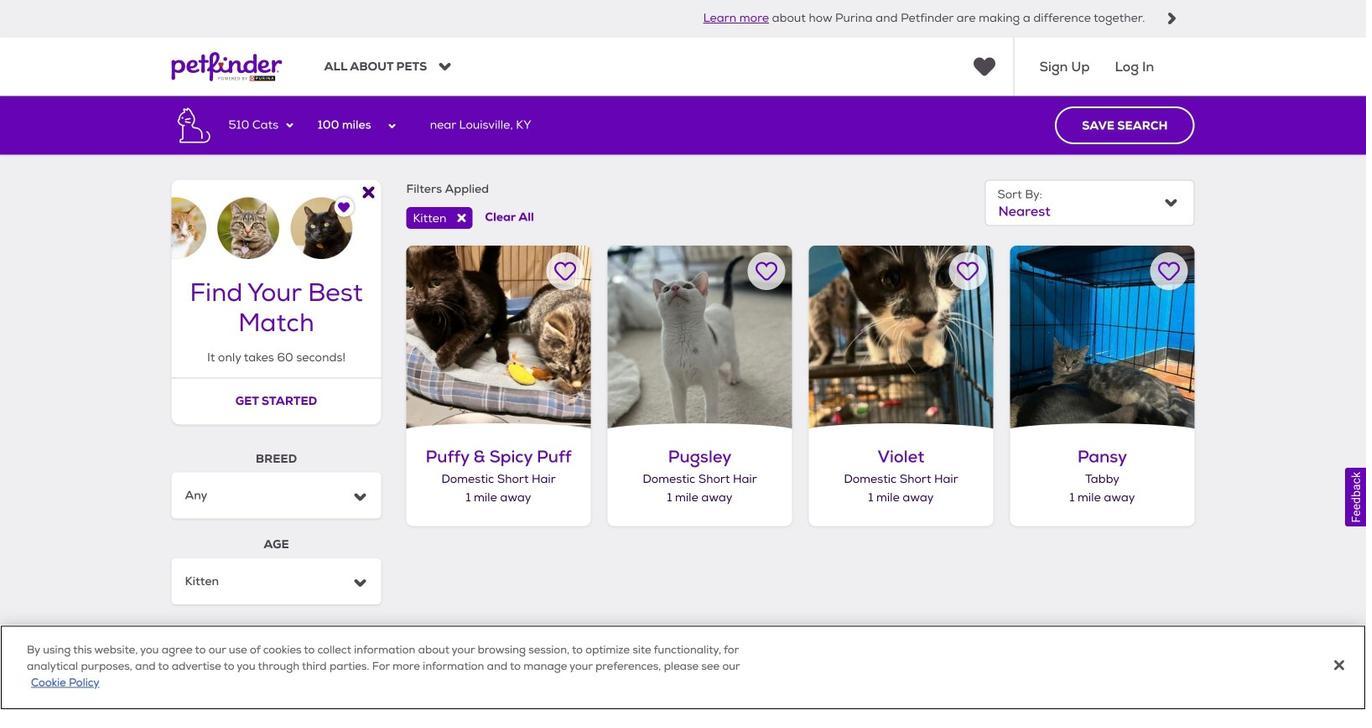 Task type: locate. For each thing, give the bounding box(es) containing it.
river aka marsellus, adoptable cat, kitten male domestic short hair, 1 mile away. image
[[608, 636, 792, 711]]

privacy alert dialog
[[0, 625, 1367, 711]]

potential cat matches image
[[172, 180, 381, 259]]

main content
[[0, 96, 1367, 711]]

petfinder home image
[[172, 37, 282, 96]]



Task type: describe. For each thing, give the bounding box(es) containing it.
fiona, adoptable cat, kitten female domestic short hair mix, 1 mile away. image
[[1011, 636, 1195, 711]]

puffy & spicy puff, adoptable cat, kitten male domestic short hair, 1 mile away. image
[[406, 246, 591, 430]]

ivy aka yolanda, adoptable cat, kitten female domestic short hair, 1 mile away. image
[[809, 636, 994, 711]]

violet, adoptable cat, kitten female domestic short hair, 1 mile away. image
[[809, 246, 994, 430]]

pansy, adoptable cat, kitten female tabby, 1 mile away. image
[[1011, 246, 1195, 430]]

pugsley, adoptable cat, kitten male domestic short hair, 1 mile away. image
[[608, 246, 792, 430]]

blake, adoptable cat, kitten female american shorthair mix, 1 mile away. image
[[406, 636, 591, 711]]

advertisement element
[[495, 543, 1106, 619]]



Task type: vqa. For each thing, say whether or not it's contained in the screenshot.
the Fiona, adoptable Cat, Kitten Female Domestic Short Hair Mix, 1 mile away. image
yes



